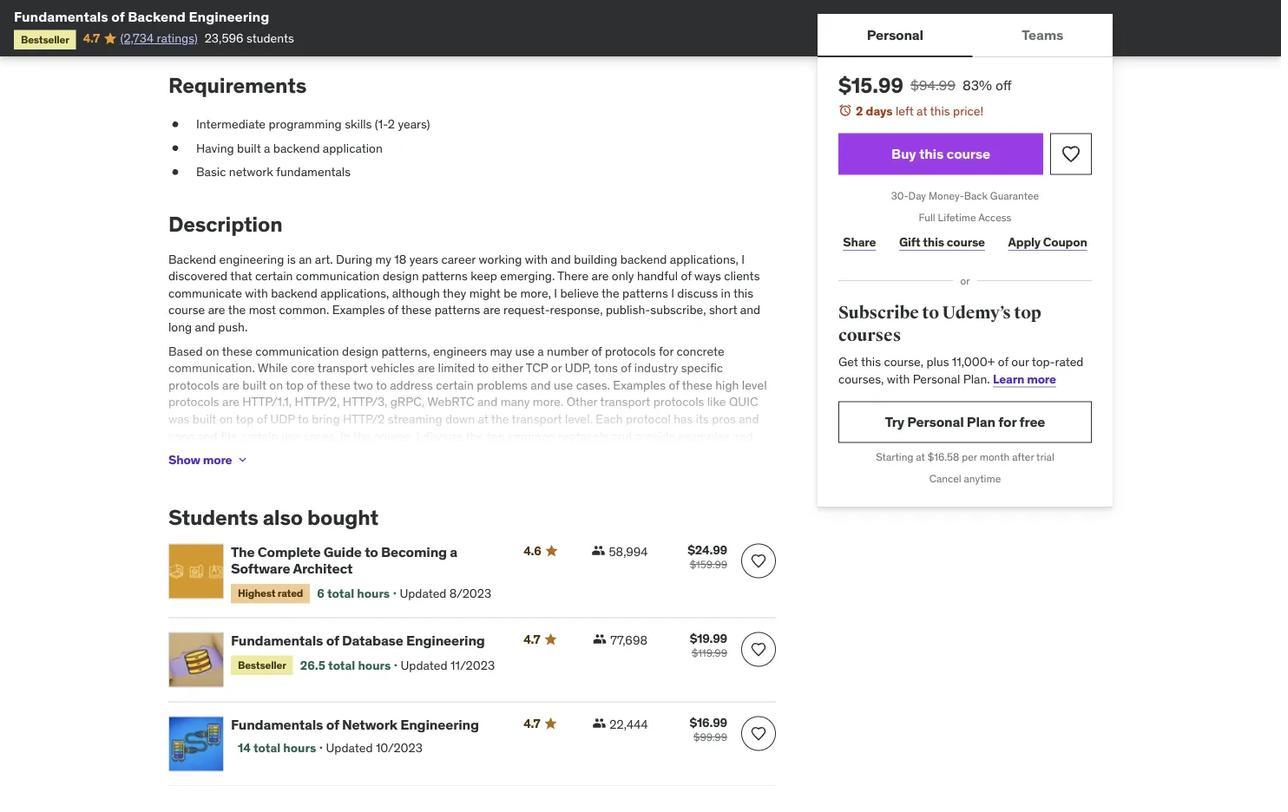Task type: vqa. For each thing, say whether or not it's contained in the screenshot.
Share
yes



Task type: describe. For each thing, give the bounding box(es) containing it.
i up clients
[[742, 251, 745, 267]]

the right in
[[353, 428, 371, 444]]

of up the tons
[[592, 343, 602, 359]]

core
[[291, 360, 315, 376]]

course for buy this course
[[947, 145, 991, 163]]

1 horizontal spatial or
[[961, 274, 971, 288]]

publish-
[[606, 302, 651, 318]]

1 horizontal spatial design
[[383, 268, 419, 284]]

1 horizontal spatial with
[[525, 251, 548, 267]]

and down problems
[[478, 394, 498, 410]]

plus
[[927, 354, 950, 370]]

having
[[196, 140, 234, 156]]

$159.99
[[690, 558, 728, 572]]

to right two
[[376, 377, 387, 393]]

0 vertical spatial examples
[[332, 302, 385, 318]]

for inside backend engineering is an art. during my 18 years career working with and building backend applications, i discovered that certain communication design patterns keep emerging. there are only handful of ways clients communicate with backend applications, although they might be more, i believe the patterns i discuss in this course are the most common. examples of these patterns are request-response, publish-subscribe, short and long and push. based on these communication design patterns, engineers may use a number of protocols for concrete communication. while core transport vehicles are limited to either tcp or udp, tons of industry specific protocols are built on top of these two to address certain problems and use cases. examples of these high level protocols are http/1.1, http/2, http/3, grpc, webrtc and many more. other transport protocols like quic was built on top of udp to bring http/2 streaming down at the transport level. each protocol has its pros and cons and fits certain use cases. in the course, i discuss the top common protocols and provide examples and demos where applicable.
[[659, 343, 674, 359]]

level.
[[565, 411, 593, 427]]

show more
[[168, 452, 232, 468]]

small image
[[190, 13, 208, 31]]

of down http/1.1,
[[257, 411, 267, 427]]

2 vertical spatial built
[[193, 411, 217, 427]]

1 vertical spatial communication
[[256, 343, 339, 359]]

58,994
[[609, 545, 648, 560]]

0 horizontal spatial with
[[245, 285, 268, 301]]

art.
[[315, 251, 333, 267]]

the down 'many'
[[491, 411, 509, 427]]

2 vertical spatial transport
[[512, 411, 562, 427]]

i up subscribe,
[[672, 285, 675, 301]]

programming
[[269, 116, 342, 132]]

my
[[376, 251, 392, 267]]

personal inside the get this course, plus 11,000+ of our top-rated courses, with personal plan.
[[913, 371, 961, 387]]

get this course, plus 11,000+ of our top-rated courses, with personal plan.
[[839, 354, 1084, 387]]

patterns,
[[382, 343, 430, 359]]

2 vertical spatial use
[[281, 428, 301, 444]]

buy this course
[[892, 145, 991, 163]]

are down communicate
[[208, 302, 225, 318]]

are up address on the left of page
[[418, 360, 435, 376]]

11/2023
[[451, 658, 495, 674]]

with inside the get this course, plus 11,000+ of our top-rated courses, with personal plan.
[[887, 371, 910, 387]]

and right short
[[741, 302, 761, 318]]

these down specific
[[682, 377, 713, 393]]

only
[[612, 268, 634, 284]]

this inside backend engineering is an art. during my 18 years career working with and building backend applications, i discovered that certain communication design patterns keep emerging. there are only handful of ways clients communicate with backend applications, although they might be more, i believe the patterns i discuss in this course are the most common. examples of these patterns are request-response, publish-subscribe, short and long and push. based on these communication design patterns, engineers may use a number of protocols for concrete communication. while core transport vehicles are limited to either tcp or udp, tons of industry specific protocols are built on top of these two to address certain problems and use cases. examples of these high level protocols are http/1.1, http/2, http/3, grpc, webrtc and many more. other transport protocols like quic was built on top of udp to bring http/2 streaming down at the transport level. each protocol has its pros and cons and fits certain use cases. in the course, i discuss the top common protocols and provide examples and demos where applicable.
[[734, 285, 754, 301]]

1 horizontal spatial discuss
[[678, 285, 718, 301]]

gift this course link
[[895, 225, 990, 260]]

share button
[[839, 225, 881, 260]]

either
[[492, 360, 524, 376]]

subscribe to udemy's top courses
[[839, 303, 1042, 346]]

xsmall image for 22,444
[[593, 717, 606, 731]]

are down might
[[484, 302, 501, 318]]

they
[[443, 285, 467, 301]]

request-
[[504, 302, 550, 318]]

protocols down level.
[[558, 428, 609, 444]]

discovered
[[168, 268, 228, 284]]

network
[[229, 164, 273, 180]]

1 vertical spatial bestseller
[[238, 659, 286, 672]]

down
[[446, 411, 475, 427]]

more for learn more
[[1028, 371, 1057, 387]]

0 horizontal spatial bestseller
[[21, 32, 69, 46]]

years)
[[398, 116, 430, 132]]

2 horizontal spatial use
[[554, 377, 573, 393]]

personal button
[[818, 14, 973, 56]]

of up (2,734
[[111, 7, 125, 25]]

the up the push.
[[228, 302, 246, 318]]

response,
[[550, 302, 603, 318]]

0 vertical spatial applications,
[[670, 251, 739, 267]]

protocols up has
[[654, 394, 705, 410]]

http/3,
[[343, 394, 388, 410]]

protocol
[[626, 411, 671, 427]]

(2,734
[[120, 30, 154, 46]]

updated for engineering
[[401, 658, 448, 674]]

of down although
[[388, 302, 399, 318]]

show more button
[[168, 443, 250, 478]]

the down only
[[602, 285, 620, 301]]

highest
[[238, 587, 276, 601]]

these down the push.
[[222, 343, 253, 359]]

application
[[323, 140, 383, 156]]

4.7 for fundamentals of network engineering
[[524, 716, 541, 732]]

handful
[[637, 268, 678, 284]]

0 vertical spatial built
[[237, 140, 261, 156]]

full
[[919, 211, 936, 224]]

(2,734 ratings)
[[120, 30, 198, 46]]

personal inside button
[[867, 26, 924, 43]]

2 vertical spatial on
[[220, 411, 233, 427]]

6 total hours
[[317, 586, 390, 602]]

$15.99
[[839, 72, 904, 98]]

concrete
[[677, 343, 725, 359]]

course inside backend engineering is an art. during my 18 years career working with and building backend applications, i discovered that certain communication design patterns keep emerging. there are only handful of ways clients communicate with backend applications, although they might be more, i believe the patterns i discuss in this course are the most common. examples of these patterns are request-response, publish-subscribe, short and long and push. based on these communication design patterns, engineers may use a number of protocols for concrete communication. while core transport vehicles are limited to either tcp or udp, tons of industry specific protocols are built on top of these two to address certain problems and use cases. examples of these high level protocols are http/1.1, http/2, http/3, grpc, webrtc and many more. other transport protocols like quic was built on top of udp to bring http/2 streaming down at the transport level. each protocol has its pros and cons and fits certain use cases. in the course, i discuss the top common protocols and provide examples and demos where applicable.
[[168, 302, 205, 318]]

4.7 for fundamentals of database engineering
[[524, 632, 541, 647]]

26.5 total hours
[[300, 658, 391, 674]]

2 vertical spatial xsmall image
[[593, 633, 607, 647]]

applicable.
[[244, 445, 303, 461]]

2 horizontal spatial transport
[[600, 394, 651, 410]]

to right udp
[[298, 411, 309, 427]]

udemy's
[[943, 303, 1011, 324]]

off
[[996, 76, 1012, 94]]

or inside backend engineering is an art. during my 18 years career working with and building backend applications, i discovered that certain communication design patterns keep emerging. there are only handful of ways clients communicate with backend applications, although they might be more, i believe the patterns i discuss in this course are the most common. examples of these patterns are request-response, publish-subscribe, short and long and push. based on these communication design patterns, engineers may use a number of protocols for concrete communication. while core transport vehicles are limited to either tcp or udp, tons of industry specific protocols are built on top of these two to address certain problems and use cases. examples of these high level protocols are http/1.1, http/2, http/3, grpc, webrtc and many more. other transport protocols like quic was built on top of udp to bring http/2 streaming down at the transport level. each protocol has its pros and cons and fits certain use cases. in the course, i discuss the top common protocols and provide examples and demos where applicable.
[[551, 360, 562, 376]]

xsmall image for intermediate
[[168, 116, 182, 133]]

0 horizontal spatial cases.
[[304, 428, 338, 444]]

udp
[[270, 411, 295, 427]]

our
[[1012, 354, 1030, 370]]

1 vertical spatial certain
[[436, 377, 474, 393]]

of left network
[[326, 716, 339, 734]]

examples
[[679, 428, 730, 444]]

i right more,
[[554, 285, 558, 301]]

where
[[208, 445, 241, 461]]

might
[[470, 285, 501, 301]]

11,000+
[[953, 354, 996, 370]]

industry
[[635, 360, 679, 376]]

and down pros
[[733, 428, 754, 444]]

0 vertical spatial backend
[[128, 7, 186, 25]]

of inside the get this course, plus 11,000+ of our top-rated courses, with personal plan.
[[999, 354, 1009, 370]]

basic
[[196, 164, 226, 180]]

a inside the complete guide to becoming a software architect
[[450, 543, 458, 561]]

top up fits
[[236, 411, 254, 427]]

updated 10/2023
[[326, 741, 423, 757]]

vehicles
[[371, 360, 415, 376]]

0 horizontal spatial design
[[342, 343, 379, 359]]

top down core
[[286, 377, 304, 393]]

plan.
[[964, 371, 991, 387]]

1 vertical spatial backend
[[621, 251, 667, 267]]

pros
[[712, 411, 736, 427]]

fundamentals for fundamentals of network engineering
[[231, 716, 323, 734]]

0 vertical spatial certain
[[255, 268, 293, 284]]

rated inside the get this course, plus 11,000+ of our top-rated courses, with personal plan.
[[1056, 354, 1084, 370]]

of up "26.5 total hours"
[[326, 632, 339, 650]]

believe
[[561, 285, 599, 301]]

and down quic
[[739, 411, 760, 427]]

engineering for fundamentals of backend engineering
[[189, 7, 269, 25]]

guide
[[324, 543, 362, 561]]

intermediate
[[196, 116, 266, 132]]

that
[[230, 268, 252, 284]]

xsmall image for basic
[[168, 164, 182, 181]]

the complete guide to becoming a software architect
[[231, 543, 458, 578]]

of right the tons
[[621, 360, 632, 376]]

1 horizontal spatial for
[[999, 413, 1017, 431]]

there
[[558, 268, 589, 284]]

protocols up the tons
[[605, 343, 656, 359]]

price!
[[954, 103, 984, 119]]

0 vertical spatial patterns
[[422, 268, 468, 284]]

protocols down communication.
[[168, 377, 219, 393]]

subscribe
[[839, 303, 920, 324]]

access
[[979, 211, 1012, 224]]

i down streaming at left
[[417, 428, 420, 444]]

the down down
[[466, 428, 484, 444]]

the
[[231, 543, 255, 561]]

of left 'ways'
[[681, 268, 692, 284]]

after
[[1013, 451, 1035, 464]]

specific
[[682, 360, 723, 376]]

xsmall image for having built a backend application
[[168, 140, 182, 157]]

at inside backend engineering is an art. during my 18 years career working with and building backend applications, i discovered that certain communication design patterns keep emerging. there are only handful of ways clients communicate with backend applications, although they might be more, i believe the patterns i discuss in this course are the most common. examples of these patterns are request-response, publish-subscribe, short and long and push. based on these communication design patterns, engineers may use a number of protocols for concrete communication. while core transport vehicles are limited to either tcp or udp, tons of industry specific protocols are built on top of these two to address certain problems and use cases. examples of these high level protocols are http/1.1, http/2, http/3, grpc, webrtc and many more. other transport protocols like quic was built on top of udp to bring http/2 streaming down at the transport level. each protocol has its pros and cons and fits certain use cases. in the course, i discuss the top common protocols and provide examples and demos where applicable.
[[478, 411, 489, 427]]

xsmall image for 58,994
[[592, 544, 606, 558]]

alarm image
[[839, 103, 853, 117]]

software
[[231, 560, 290, 578]]

learn
[[994, 371, 1025, 387]]

teams button
[[973, 14, 1113, 56]]

starting at $16.58 per month after trial cancel anytime
[[876, 451, 1055, 486]]

and down each
[[612, 428, 632, 444]]

month
[[980, 451, 1010, 464]]

plan
[[967, 413, 996, 431]]

6
[[317, 586, 325, 602]]

0 horizontal spatial applications,
[[321, 285, 389, 301]]

0 vertical spatial 4.7
[[83, 30, 100, 46]]

course for gift this course
[[947, 234, 986, 250]]

apply
[[1009, 234, 1041, 250]]



Task type: locate. For each thing, give the bounding box(es) containing it.
its
[[696, 411, 709, 427]]

1 vertical spatial transport
[[600, 394, 651, 410]]

0 horizontal spatial 2
[[388, 116, 395, 132]]

0 vertical spatial design
[[383, 268, 419, 284]]

built up http/1.1,
[[243, 377, 267, 393]]

fundamentals of backend engineering
[[14, 7, 269, 25]]

demos
[[168, 445, 205, 461]]

for left free
[[999, 413, 1017, 431]]

use up tcp
[[516, 343, 535, 359]]

0 vertical spatial with
[[525, 251, 548, 267]]

total right 26.5
[[328, 658, 355, 674]]

show
[[168, 452, 200, 468]]

be
[[504, 285, 518, 301]]

certain up applicable.
[[241, 428, 278, 444]]

http/2,
[[295, 394, 340, 410]]

fundamentals for fundamentals of backend engineering
[[14, 7, 108, 25]]

0 horizontal spatial discuss
[[423, 428, 464, 444]]

protocols up was
[[168, 394, 219, 410]]

1 vertical spatial hours
[[358, 658, 391, 674]]

discuss down 'ways'
[[678, 285, 718, 301]]

wishlist image for fundamentals of database engineering
[[750, 641, 768, 659]]

total right 6 at bottom
[[327, 586, 354, 602]]

$94.99
[[911, 76, 956, 94]]

of down industry
[[669, 377, 680, 393]]

$16.99 $99.99
[[690, 715, 728, 744]]

1 vertical spatial engineering
[[407, 632, 485, 650]]

wishlist image right "$159.99"
[[750, 553, 768, 570]]

1 horizontal spatial a
[[450, 543, 458, 561]]

1 horizontal spatial rated
[[1056, 354, 1084, 370]]

1 horizontal spatial 2
[[856, 103, 864, 119]]

are
[[592, 268, 609, 284], [208, 302, 225, 318], [484, 302, 501, 318], [418, 360, 435, 376], [222, 377, 240, 393], [222, 394, 240, 410]]

per
[[963, 451, 978, 464]]

backend up the "common."
[[271, 285, 318, 301]]

total for guide
[[327, 586, 354, 602]]

wishlist image for the complete guide to becoming a software architect
[[750, 553, 768, 570]]

1 vertical spatial for
[[999, 413, 1017, 431]]

wishlist image
[[1061, 144, 1082, 165]]

or right tcp
[[551, 360, 562, 376]]

wishlist image for fundamentals of network engineering
[[750, 726, 768, 743]]

communication down art.
[[296, 268, 380, 284]]

this for gift
[[923, 234, 945, 250]]

discuss down down
[[423, 428, 464, 444]]

applications, up 'ways'
[[670, 251, 739, 267]]

based
[[168, 343, 203, 359]]

0 vertical spatial total
[[327, 586, 354, 602]]

personal up the $15.99
[[867, 26, 924, 43]]

this inside 'buy this course' button
[[920, 145, 944, 163]]

each
[[596, 411, 623, 427]]

1 horizontal spatial bestseller
[[238, 659, 286, 672]]

updated 11/2023
[[401, 658, 495, 674]]

this down $94.99
[[931, 103, 951, 119]]

1 horizontal spatial examples
[[613, 377, 666, 393]]

transport up common
[[512, 411, 562, 427]]

xsmall image left 77,698 in the bottom of the page
[[593, 633, 607, 647]]

2 horizontal spatial with
[[887, 371, 910, 387]]

xsmall image
[[168, 116, 182, 133], [168, 164, 182, 181], [593, 633, 607, 647]]

0 horizontal spatial course,
[[374, 428, 414, 444]]

more down fits
[[203, 452, 232, 468]]

database
[[342, 632, 404, 650]]

starting
[[876, 451, 914, 464]]

are up fits
[[222, 394, 240, 410]]

23,596
[[205, 30, 244, 46]]

bought
[[308, 504, 379, 531]]

1 vertical spatial cases.
[[304, 428, 338, 444]]

cases.
[[576, 377, 610, 393], [304, 428, 338, 444]]

transport up each
[[600, 394, 651, 410]]

course, inside the get this course, plus 11,000+ of our top-rated courses, with personal plan.
[[885, 354, 924, 370]]

1 vertical spatial more
[[203, 452, 232, 468]]

rated left 6 at bottom
[[278, 587, 303, 601]]

1 vertical spatial total
[[328, 658, 355, 674]]

wishlist image right $119.99
[[750, 641, 768, 659]]

1 vertical spatial course,
[[374, 428, 414, 444]]

83%
[[963, 76, 993, 94]]

students
[[247, 30, 294, 46]]

try personal plan for free link
[[839, 402, 1093, 443]]

2 vertical spatial personal
[[908, 413, 964, 431]]

are down communication.
[[222, 377, 240, 393]]

engineering up 10/2023
[[401, 716, 479, 734]]

patterns down the they
[[435, 302, 481, 318]]

backend down "programming"
[[273, 140, 320, 156]]

tab list containing personal
[[818, 14, 1113, 57]]

hours down the complete guide to becoming a software architect link
[[357, 586, 390, 602]]

on down while
[[269, 377, 283, 393]]

level
[[742, 377, 767, 393]]

more for show more
[[203, 452, 232, 468]]

learn more link
[[994, 371, 1057, 387]]

0 vertical spatial transport
[[318, 360, 368, 376]]

18
[[395, 251, 407, 267]]

2 vertical spatial at
[[917, 451, 926, 464]]

engineering for fundamentals of database engineering
[[407, 632, 485, 650]]

0 vertical spatial communication
[[296, 268, 380, 284]]

0 vertical spatial backend
[[273, 140, 320, 156]]

hours
[[357, 586, 390, 602], [358, 658, 391, 674], [283, 741, 316, 757]]

building
[[574, 251, 618, 267]]

2 vertical spatial a
[[450, 543, 458, 561]]

course inside button
[[947, 145, 991, 163]]

are down building
[[592, 268, 609, 284]]

keep
[[471, 268, 498, 284]]

wishlist image right $99.99
[[750, 726, 768, 743]]

days
[[866, 103, 893, 119]]

hours for database
[[358, 658, 391, 674]]

0 vertical spatial on
[[206, 343, 219, 359]]

built right was
[[193, 411, 217, 427]]

total right 14
[[254, 741, 281, 757]]

2 vertical spatial fundamentals
[[231, 716, 323, 734]]

top left common
[[487, 428, 505, 444]]

and right the long
[[195, 319, 215, 335]]

was
[[168, 411, 190, 427]]

4.7
[[83, 30, 100, 46], [524, 632, 541, 647], [524, 716, 541, 732]]

apply coupon button
[[1004, 225, 1093, 260]]

1 horizontal spatial transport
[[512, 411, 562, 427]]

ratings)
[[157, 30, 198, 46]]

these down although
[[401, 302, 432, 318]]

this
[[931, 103, 951, 119], [920, 145, 944, 163], [923, 234, 945, 250], [734, 285, 754, 301], [862, 354, 882, 370]]

common
[[508, 428, 555, 444]]

to inside the complete guide to becoming a software architect
[[365, 543, 378, 561]]

1 vertical spatial on
[[269, 377, 283, 393]]

updated for to
[[400, 586, 447, 602]]

this for buy
[[920, 145, 944, 163]]

common.
[[279, 302, 329, 318]]

xsmall image inside 'show more' button
[[236, 453, 250, 467]]

in
[[721, 285, 731, 301]]

0 vertical spatial personal
[[867, 26, 924, 43]]

backend engineering is an art. during my 18 years career working with and building backend applications, i discovered that certain communication design patterns keep emerging. there are only handful of ways clients communicate with backend applications, although they might be more, i believe the patterns i discuss in this course are the most common. examples of these patterns are request-response, publish-subscribe, short and long and push. based on these communication design patterns, engineers may use a number of protocols for concrete communication. while core transport vehicles are limited to either tcp or udp, tons of industry specific protocols are built on top of these two to address certain problems and use cases. examples of these high level protocols are http/1.1, http/2, http/3, grpc, webrtc and many more. other transport protocols like quic was built on top of udp to bring http/2 streaming down at the transport level. each protocol has its pros and cons and fits certain use cases. in the course, i discuss the top common protocols and provide examples and demos where applicable.
[[168, 251, 767, 461]]

at right down
[[478, 411, 489, 427]]

1 vertical spatial rated
[[278, 587, 303, 601]]

2 days left at this price!
[[856, 103, 984, 119]]

2 vertical spatial updated
[[326, 741, 373, 757]]

course up the back
[[947, 145, 991, 163]]

1 horizontal spatial applications,
[[670, 251, 739, 267]]

0 horizontal spatial transport
[[318, 360, 368, 376]]

course up the long
[[168, 302, 205, 318]]

2 vertical spatial course
[[168, 302, 205, 318]]

2 vertical spatial hours
[[283, 741, 316, 757]]

to inside subscribe to udemy's top courses
[[923, 303, 940, 324]]

basic network fundamentals
[[196, 164, 351, 180]]

hours for guide
[[357, 586, 390, 602]]

most
[[249, 302, 276, 318]]

0 horizontal spatial for
[[659, 343, 674, 359]]

more,
[[521, 285, 551, 301]]

30-day money-back guarantee full lifetime access
[[892, 189, 1040, 224]]

at right left at right
[[917, 103, 928, 119]]

at inside starting at $16.58 per month after trial cancel anytime
[[917, 451, 926, 464]]

learn more
[[994, 371, 1057, 387]]

0 vertical spatial or
[[961, 274, 971, 288]]

2 vertical spatial total
[[254, 741, 281, 757]]

engineering up 23,596
[[189, 7, 269, 25]]

intermediate programming skills (1-2 years)
[[196, 116, 430, 132]]

engineering for fundamentals of network engineering
[[401, 716, 479, 734]]

wishlist image
[[750, 553, 768, 570], [750, 641, 768, 659], [750, 726, 768, 743]]

cancel
[[930, 472, 962, 486]]

2 vertical spatial certain
[[241, 428, 278, 444]]

at left $16.58
[[917, 451, 926, 464]]

engineering up updated 11/2023
[[407, 632, 485, 650]]

2 vertical spatial with
[[887, 371, 910, 387]]

0 horizontal spatial more
[[203, 452, 232, 468]]

this inside gift this course link
[[923, 234, 945, 250]]

to left either
[[478, 360, 489, 376]]

2 vertical spatial engineering
[[401, 716, 479, 734]]

other
[[567, 394, 598, 410]]

$119.99
[[692, 647, 728, 660]]

1 vertical spatial use
[[554, 377, 573, 393]]

transport
[[318, 360, 368, 376], [600, 394, 651, 410], [512, 411, 562, 427]]

courses
[[839, 325, 902, 346]]

1 horizontal spatial cases.
[[576, 377, 610, 393]]

of up http/2,
[[307, 377, 317, 393]]

0 horizontal spatial rated
[[278, 587, 303, 601]]

years
[[410, 251, 439, 267]]

1 horizontal spatial use
[[516, 343, 535, 359]]

transport up two
[[318, 360, 368, 376]]

fundamentals of database engineering
[[231, 632, 485, 650]]

buy
[[892, 145, 917, 163]]

0 vertical spatial more
[[1028, 371, 1057, 387]]

share
[[844, 234, 877, 250]]

communicate
[[168, 285, 242, 301]]

a up tcp
[[538, 343, 544, 359]]

examples down industry
[[613, 377, 666, 393]]

for up industry
[[659, 343, 674, 359]]

xsmall image
[[168, 140, 182, 157], [236, 453, 250, 467], [592, 544, 606, 558], [593, 717, 606, 731]]

1 vertical spatial with
[[245, 285, 268, 301]]

built up the network
[[237, 140, 261, 156]]

many
[[501, 394, 530, 410]]

and up there
[[551, 251, 571, 267]]

design up two
[[342, 343, 379, 359]]

while
[[258, 360, 288, 376]]

2 vertical spatial backend
[[271, 285, 318, 301]]

with up emerging.
[[525, 251, 548, 267]]

a inside backend engineering is an art. during my 18 years career working with and building backend applications, i discovered that certain communication design patterns keep emerging. there are only handful of ways clients communicate with backend applications, although they might be more, i believe the patterns i discuss in this course are the most common. examples of these patterns are request-response, publish-subscribe, short and long and push. based on these communication design patterns, engineers may use a number of protocols for concrete communication. while core transport vehicles are limited to either tcp or udp, tons of industry specific protocols are built on top of these two to address certain problems and use cases. examples of these high level protocols are http/1.1, http/2, http/3, grpc, webrtc and many more. other transport protocols like quic was built on top of udp to bring http/2 streaming down at the transport level. each protocol has its pros and cons and fits certain use cases. in the course, i discuss the top common protocols and provide examples and demos where applicable.
[[538, 343, 544, 359]]

1 wishlist image from the top
[[750, 553, 768, 570]]

2 right alarm icon
[[856, 103, 864, 119]]

becoming
[[381, 543, 447, 561]]

more down top- on the right top
[[1028, 371, 1057, 387]]

webrtc
[[428, 394, 475, 410]]

top-
[[1032, 354, 1056, 370]]

updated down "fundamentals of network engineering"
[[326, 741, 373, 757]]

2 wishlist image from the top
[[750, 641, 768, 659]]

grpc,
[[391, 394, 425, 410]]

patterns down handful
[[623, 285, 669, 301]]

this right 'gift'
[[923, 234, 945, 250]]

this inside the get this course, plus 11,000+ of our top-rated courses, with personal plan.
[[862, 354, 882, 370]]

and left fits
[[197, 428, 218, 444]]

try
[[886, 413, 905, 431]]

to right guide
[[365, 543, 378, 561]]

2 vertical spatial patterns
[[435, 302, 481, 318]]

backend up (2,734 ratings)
[[128, 7, 186, 25]]

backend inside backend engineering is an art. during my 18 years career working with and building backend applications, i discovered that certain communication design patterns keep emerging. there are only handful of ways clients communicate with backend applications, although they might be more, i believe the patterns i discuss in this course are the most common. examples of these patterns are request-response, publish-subscribe, short and long and push. based on these communication design patterns, engineers may use a number of protocols for concrete communication. while core transport vehicles are limited to either tcp or udp, tons of industry specific protocols are built on top of these two to address certain problems and use cases. examples of these high level protocols are http/1.1, http/2, http/3, grpc, webrtc and many more. other transport protocols like quic was built on top of udp to bring http/2 streaming down at the transport level. each protocol has its pros and cons and fits certain use cases. in the course, i discuss the top common protocols and provide examples and demos where applicable.
[[168, 251, 216, 267]]

design down 18 on the left of page
[[383, 268, 419, 284]]

also
[[263, 504, 303, 531]]

0 horizontal spatial use
[[281, 428, 301, 444]]

2 horizontal spatial a
[[538, 343, 544, 359]]

updated left 11/2023
[[401, 658, 448, 674]]

tab list
[[818, 14, 1113, 57]]

$15.99 $94.99 83% off
[[839, 72, 1012, 98]]

this down clients
[[734, 285, 754, 301]]

0 vertical spatial course,
[[885, 354, 924, 370]]

1 vertical spatial xsmall image
[[168, 164, 182, 181]]

bring
[[312, 411, 340, 427]]

top inside subscribe to udemy's top courses
[[1015, 303, 1042, 324]]

1 vertical spatial fundamentals
[[231, 632, 323, 650]]

2 vertical spatial wishlist image
[[750, 726, 768, 743]]

total for database
[[328, 658, 355, 674]]

engineering
[[189, 7, 269, 25], [407, 632, 485, 650], [401, 716, 479, 734]]

and down tcp
[[531, 377, 551, 393]]

3 wishlist image from the top
[[750, 726, 768, 743]]

certain
[[255, 268, 293, 284], [436, 377, 474, 393], [241, 428, 278, 444]]

0 vertical spatial cases.
[[576, 377, 610, 393]]

top up our
[[1015, 303, 1042, 324]]

patterns up the they
[[422, 268, 468, 284]]

1 vertical spatial updated
[[401, 658, 448, 674]]

1 vertical spatial patterns
[[623, 285, 669, 301]]

students
[[168, 504, 258, 531]]

course down lifetime
[[947, 234, 986, 250]]

anytime
[[964, 472, 1002, 486]]

on up communication.
[[206, 343, 219, 359]]

1 horizontal spatial more
[[1028, 371, 1057, 387]]

1 vertical spatial examples
[[613, 377, 666, 393]]

course, inside backend engineering is an art. during my 18 years career working with and building backend applications, i discovered that certain communication design patterns keep emerging. there are only handful of ways clients communicate with backend applications, although they might be more, i believe the patterns i discuss in this course are the most common. examples of these patterns are request-response, publish-subscribe, short and long and push. based on these communication design patterns, engineers may use a number of protocols for concrete communication. while core transport vehicles are limited to either tcp or udp, tons of industry specific protocols are built on top of these two to address certain problems and use cases. examples of these high level protocols are http/1.1, http/2, http/3, grpc, webrtc and many more. other transport protocols like quic was built on top of udp to bring http/2 streaming down at the transport level. each protocol has its pros and cons and fits certain use cases. in the course, i discuss the top common protocols and provide examples and demos where applicable.
[[374, 428, 414, 444]]

0 vertical spatial rated
[[1056, 354, 1084, 370]]

0 vertical spatial use
[[516, 343, 535, 359]]

examples down during
[[332, 302, 385, 318]]

0 vertical spatial a
[[264, 140, 270, 156]]

0 vertical spatial xsmall image
[[168, 116, 182, 133]]

http/1.1,
[[243, 394, 292, 410]]

22,444
[[610, 717, 648, 733]]

1 vertical spatial a
[[538, 343, 544, 359]]

these up http/2,
[[320, 377, 351, 393]]

xsmall image left 58,994
[[592, 544, 606, 558]]

1 vertical spatial at
[[478, 411, 489, 427]]

1 vertical spatial wishlist image
[[750, 641, 768, 659]]

1 vertical spatial personal
[[913, 371, 961, 387]]

hours right 14
[[283, 741, 316, 757]]

more inside button
[[203, 452, 232, 468]]

an
[[299, 251, 312, 267]]

this for get
[[862, 354, 882, 370]]

1 vertical spatial 4.7
[[524, 632, 541, 647]]

backend up discovered
[[168, 251, 216, 267]]

0 vertical spatial fundamentals
[[14, 7, 108, 25]]

money-
[[929, 189, 965, 203]]

0 vertical spatial updated
[[400, 586, 447, 602]]

this up courses,
[[862, 354, 882, 370]]

with up most on the top
[[245, 285, 268, 301]]

1 vertical spatial built
[[243, 377, 267, 393]]

two
[[353, 377, 373, 393]]

77,698
[[611, 633, 648, 649]]

i
[[742, 251, 745, 267], [554, 285, 558, 301], [672, 285, 675, 301], [417, 428, 420, 444]]

1 vertical spatial applications,
[[321, 285, 389, 301]]

0 vertical spatial at
[[917, 103, 928, 119]]

updated down becoming
[[400, 586, 447, 602]]

0 horizontal spatial examples
[[332, 302, 385, 318]]

2 vertical spatial 4.7
[[524, 716, 541, 732]]

fundamentals for fundamentals of database engineering
[[231, 632, 323, 650]]

0 vertical spatial bestseller
[[21, 32, 69, 46]]



